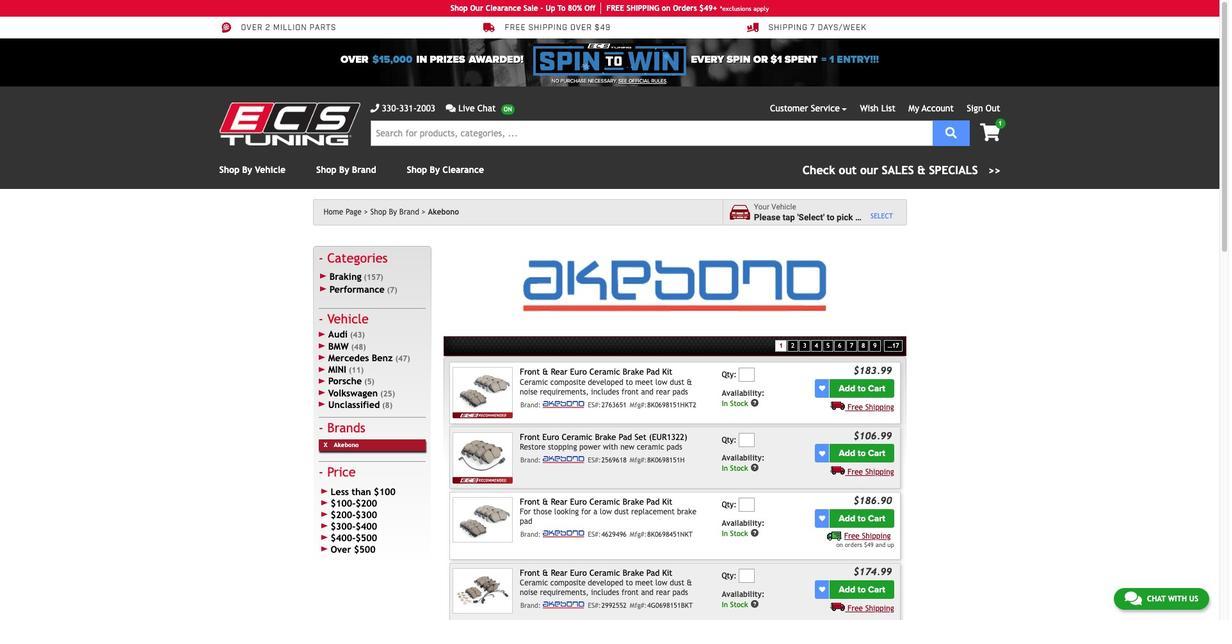 Task type: locate. For each thing, give the bounding box(es) containing it.
free shipping up $106.99
[[848, 403, 895, 412]]

wish list
[[861, 103, 896, 113]]

in
[[416, 53, 427, 66]]

free down $174.99
[[848, 604, 863, 613]]

2 includes from the top
[[591, 588, 620, 597]]

cart down $106.99
[[869, 448, 886, 459]]

1 front from the top
[[622, 387, 639, 396]]

and left up
[[876, 541, 886, 548]]

add to wish list image for $186.90
[[820, 515, 826, 521]]

2 add to cart from the top
[[839, 448, 886, 459]]

2 front from the top
[[520, 432, 540, 442]]

availability: in stock for $106.99
[[722, 454, 765, 473]]

front up es#: 2992552 mfg#: 4g0698151bkt
[[622, 588, 639, 597]]

2 ecs tuning recommends this product. image from the top
[[453, 477, 513, 483]]

in right 8k0698451nkt
[[722, 528, 728, 537]]

akebono - corporate logo image
[[543, 401, 585, 408], [543, 456, 585, 463], [543, 531, 585, 538], [543, 602, 585, 609]]

4629496
[[602, 531, 627, 538]]

2 vertical spatial over
[[331, 544, 351, 555]]

dust inside front & rear euro ceramic brake pad kit for those looking for a low dust replacement brake pad
[[615, 508, 629, 516]]

2 requirements, from the top
[[540, 588, 589, 597]]

es#: left 2763651 at bottom
[[588, 401, 601, 408]]

0 horizontal spatial brand
[[352, 165, 376, 175]]

1 composite from the top
[[551, 378, 586, 387]]

0 vertical spatial kit
[[663, 367, 673, 377]]

pads up 8k0698151hkt2 at the bottom right of page
[[673, 387, 689, 396]]

add to cart for $174.99
[[839, 584, 886, 595]]

es#: left 2992552
[[588, 602, 601, 609]]

brand for home page
[[400, 208, 419, 216]]

1 add to cart from the top
[[839, 383, 886, 394]]

off
[[585, 4, 596, 13]]

dust up 8k0698151hkt2 at the bottom right of page
[[670, 378, 685, 387]]

meet for $183.99
[[636, 378, 653, 387]]

front for $174.99
[[622, 588, 639, 597]]

0 horizontal spatial 1
[[780, 342, 783, 349]]

by down ecs tuning image
[[242, 165, 252, 175]]

add to wish list image
[[820, 450, 826, 456], [820, 515, 826, 521], [820, 586, 826, 593]]

new
[[621, 443, 635, 452]]

pads up 4g0698151bkt
[[673, 588, 689, 597]]

8
[[862, 342, 865, 349]]

add to cart button for $183.99
[[830, 379, 895, 398]]

3 stock from the top
[[731, 528, 749, 537]]

unclassified
[[328, 399, 380, 410]]

1 rear from the top
[[656, 387, 671, 396]]

2 add from the top
[[839, 448, 856, 459]]

add for $106.99
[[839, 448, 856, 459]]

0 vertical spatial front
[[622, 387, 639, 396]]

shop by vehicle link
[[219, 165, 286, 175]]

2 noise from the top
[[520, 588, 538, 597]]

akebono - corporate logo image down looking at the bottom left of page
[[543, 531, 585, 538]]

1 right = at the top right
[[830, 53, 835, 66]]

akebono
[[428, 208, 459, 216], [334, 442, 359, 449]]

see official rules link
[[619, 78, 667, 85]]

3 add to wish list image from the top
[[820, 586, 826, 593]]

0 vertical spatial question sign image
[[751, 398, 760, 407]]

dust up 4g0698151bkt
[[670, 579, 685, 588]]

0 vertical spatial ecs tuning recommends this product. image
[[453, 412, 513, 418]]

3 add from the top
[[839, 513, 856, 524]]

over $15,000 in prizes
[[341, 53, 465, 66]]

front & rear euro ceramic brake pad kit ceramic composite developed to meet low dust & noise requirements, includes front and rear pads
[[520, 367, 693, 396], [520, 568, 693, 597]]

0 horizontal spatial 7
[[811, 23, 816, 33]]

1 vertical spatial front
[[622, 588, 639, 597]]

question sign image for $174.99
[[751, 599, 760, 608]]

front for $183.99
[[520, 367, 540, 377]]

front & rear euro ceramic brake pad kit link for $174.99
[[520, 568, 673, 578]]

see
[[619, 78, 628, 84]]

1 vertical spatial shop by brand link
[[371, 208, 426, 216]]

to left the pick
[[827, 212, 835, 222]]

akebono - corporate logo image left 2992552
[[543, 602, 585, 609]]

2 rear from the top
[[551, 497, 568, 507]]

euro
[[570, 367, 587, 377], [543, 432, 560, 442], [570, 497, 587, 507], [570, 568, 587, 578]]

1 availability: from the top
[[722, 389, 765, 398]]

1 meet from the top
[[636, 378, 653, 387]]

4 front from the top
[[520, 568, 540, 578]]

1 vertical spatial $49
[[864, 541, 874, 548]]

over
[[241, 23, 263, 33], [341, 53, 369, 66], [331, 544, 351, 555]]

2 vertical spatial and
[[641, 588, 654, 597]]

2 akebono - corporate logo image from the top
[[543, 456, 585, 463]]

2 vertical spatial add to wish list image
[[820, 586, 826, 593]]

2 meet from the top
[[636, 579, 653, 588]]

shop by brand link up home page link
[[316, 165, 376, 175]]

front up restore
[[520, 432, 540, 442]]

2 vertical spatial low
[[656, 579, 668, 588]]

$200-
[[331, 509, 356, 520]]

pad inside front & rear euro ceramic brake pad kit for those looking for a low dust replacement brake pad
[[647, 497, 660, 507]]

1 qty: from the top
[[722, 370, 737, 379]]

0 vertical spatial vehicle
[[255, 165, 286, 175]]

7 link
[[847, 340, 858, 352]]

ecs tuning recommends this product. image for $183.99
[[453, 412, 513, 418]]

0 vertical spatial includes
[[591, 387, 620, 396]]

rear for $174.99
[[551, 568, 568, 578]]

2 stock from the top
[[731, 464, 749, 473]]

low inside front & rear euro ceramic brake pad kit for those looking for a low dust replacement brake pad
[[600, 508, 612, 516]]

2 kit from the top
[[663, 497, 673, 507]]

purchase
[[561, 78, 587, 84]]

brand: for $183.99
[[521, 401, 541, 408]]

0 horizontal spatial with
[[603, 443, 618, 452]]

1 horizontal spatial clearance
[[486, 4, 521, 13]]

brake inside front & rear euro ceramic brake pad kit for those looking for a low dust replacement brake pad
[[623, 497, 644, 507]]

2 vertical spatial pads
[[673, 588, 689, 597]]

4 qty: from the top
[[722, 571, 737, 580]]

1 vertical spatial noise
[[520, 588, 538, 597]]

0 horizontal spatial clearance
[[443, 165, 484, 175]]

clearance right our
[[486, 4, 521, 13]]

7 left the days/week
[[811, 23, 816, 33]]

kit up 4g0698151bkt
[[663, 568, 673, 578]]

4 akebono - corporate logo image from the top
[[543, 602, 585, 609]]

on
[[662, 4, 671, 13], [837, 541, 843, 548]]

add down $106.99
[[839, 448, 856, 459]]

rear
[[551, 367, 568, 377], [551, 497, 568, 507], [551, 568, 568, 578]]

sales
[[882, 163, 914, 177]]

3 in from the top
[[722, 528, 728, 537]]

0 vertical spatial over
[[241, 23, 263, 33]]

2 cart from the top
[[869, 448, 886, 459]]

developed for $183.99
[[588, 378, 624, 387]]

0 vertical spatial and
[[641, 387, 654, 396]]

euro inside front & rear euro ceramic brake pad kit for those looking for a low dust replacement brake pad
[[570, 497, 587, 507]]

dust up 4629496
[[615, 508, 629, 516]]

shop by vehicle
[[219, 165, 286, 175]]

2 add to wish list image from the top
[[820, 515, 826, 521]]

low for $174.99
[[656, 579, 668, 588]]

sales & specials link
[[803, 161, 1001, 179]]

0 vertical spatial front & rear euro ceramic brake pad kit ceramic composite developed to meet low dust & noise requirements, includes front and rear pads
[[520, 367, 693, 396]]

by up home page link
[[339, 165, 349, 175]]

3 availability: from the top
[[722, 519, 765, 527]]

1 vertical spatial requirements,
[[540, 588, 589, 597]]

days/week
[[818, 23, 867, 33]]

free shipping on orders $49 and up
[[837, 531, 895, 548]]

1 availability: in stock from the top
[[722, 389, 765, 408]]

question sign image for $183.99
[[751, 398, 760, 407]]

add to cart button for $106.99
[[830, 444, 895, 463]]

mfg#: right 2763651 at bottom
[[630, 401, 647, 408]]

developed
[[588, 378, 624, 387], [588, 579, 624, 588]]

1 vertical spatial a
[[594, 508, 598, 516]]

and for $174.99
[[641, 588, 654, 597]]

kit up 8k0698151hkt2 at the bottom right of page
[[663, 367, 673, 377]]

add to cart for $183.99
[[839, 383, 886, 394]]

question sign image
[[751, 398, 760, 407], [751, 463, 760, 472]]

1 kit from the top
[[663, 367, 673, 377]]

pads down the (eur1322)
[[667, 443, 683, 452]]

add to cart down $186.90
[[839, 513, 886, 524]]

brand: down restore
[[521, 456, 541, 464]]

1 vertical spatial add to wish list image
[[820, 515, 826, 521]]

1 horizontal spatial vehicle
[[327, 312, 369, 326]]

2 brand: from the top
[[521, 456, 541, 464]]

2 free shipping from the top
[[848, 468, 895, 477]]

rear for $183.99
[[656, 387, 671, 396]]

brand: up restore
[[521, 401, 541, 408]]

1 vertical spatial vehicle
[[772, 202, 797, 211]]

categories
[[327, 250, 388, 265]]

3 front & rear euro ceramic brake pad kit link from the top
[[520, 568, 673, 578]]

1 front & rear euro ceramic brake pad kit link from the top
[[520, 367, 673, 377]]

0 vertical spatial with
[[603, 443, 618, 452]]

to up "es#: 2763651 mfg#: 8k0698151hkt2"
[[626, 378, 633, 387]]

0 vertical spatial developed
[[588, 378, 624, 387]]

2 qty: from the top
[[722, 435, 737, 444]]

2 developed from the top
[[588, 579, 624, 588]]

ecs tuning image
[[219, 102, 360, 145]]

1 vertical spatial 1
[[999, 120, 1003, 127]]

2 vertical spatial front & rear euro ceramic brake pad kit link
[[520, 568, 673, 578]]

x
[[324, 442, 328, 449]]

brake up es#: 2992552 mfg#: 4g0698151bkt
[[623, 568, 644, 578]]

2 vertical spatial rear
[[551, 568, 568, 578]]

shopping cart image
[[981, 124, 1001, 142]]

0 vertical spatial chat
[[478, 103, 496, 113]]

add up orders
[[839, 513, 856, 524]]

ecs tuning recommends this product. image for $106.99
[[453, 477, 513, 483]]

0 vertical spatial a
[[856, 212, 860, 222]]

shipping
[[769, 23, 808, 33], [866, 403, 895, 412], [866, 468, 895, 477], [862, 531, 891, 540], [866, 604, 895, 613]]

0 vertical spatial shop by brand link
[[316, 165, 376, 175]]

free shipping image for $106.99
[[831, 466, 846, 475]]

clearance
[[486, 4, 521, 13], [443, 165, 484, 175]]

free
[[505, 23, 526, 33], [848, 403, 863, 412], [848, 468, 863, 477], [845, 531, 860, 540], [848, 604, 863, 613]]

…17
[[888, 342, 900, 349]]

dust
[[670, 378, 685, 387], [615, 508, 629, 516], [670, 579, 685, 588]]

4g0698151bkt
[[648, 602, 693, 609]]

2 vertical spatial dust
[[670, 579, 685, 588]]

1 vertical spatial rear
[[656, 588, 671, 597]]

in right 8k0698151hkt2 at the bottom right of page
[[722, 399, 728, 408]]

1 add from the top
[[839, 383, 856, 394]]

4 add from the top
[[839, 584, 856, 595]]

*exclusions
[[720, 5, 752, 12]]

0 vertical spatial free shipping image
[[831, 466, 846, 475]]

2 add to cart button from the top
[[830, 444, 895, 463]]

1 vertical spatial shop by brand
[[371, 208, 419, 216]]

or
[[754, 53, 768, 66]]

1 rear from the top
[[551, 367, 568, 377]]

rules
[[652, 78, 667, 84]]

$300-
[[331, 521, 356, 532]]

2 left 3
[[792, 342, 795, 349]]

pad for $174.99
[[647, 568, 660, 578]]

& inside front & rear euro ceramic brake pad kit for those looking for a low dust replacement brake pad
[[543, 497, 549, 507]]

$15,000
[[373, 53, 413, 66]]

2 front from the top
[[622, 588, 639, 597]]

vehicle up tap
[[772, 202, 797, 211]]

power
[[580, 443, 601, 452]]

front & rear euro ceramic brake pad kit link up 2763651 at bottom
[[520, 367, 673, 377]]

mfg#: down new
[[630, 456, 647, 464]]

None text field
[[739, 368, 755, 382], [739, 498, 755, 512], [739, 368, 755, 382], [739, 498, 755, 512]]

comments image
[[1125, 591, 1143, 606]]

3 mfg#: from the top
[[630, 531, 647, 538]]

1 horizontal spatial a
[[856, 212, 860, 222]]

$100-
[[331, 498, 356, 509]]

0 vertical spatial brand
[[352, 165, 376, 175]]

0 vertical spatial clearance
[[486, 4, 521, 13]]

shop by brand up home page link
[[316, 165, 376, 175]]

1 vertical spatial question sign image
[[751, 463, 760, 472]]

stock for $106.99
[[731, 464, 749, 473]]

3 akebono - corporate logo image from the top
[[543, 531, 585, 538]]

on right ping
[[662, 4, 671, 13]]

1 horizontal spatial brand
[[400, 208, 419, 216]]

free for $174.99
[[848, 604, 863, 613]]

euro for $186.90
[[570, 497, 587, 507]]

free shipping image for $186.90
[[828, 532, 842, 541]]

1 stock from the top
[[731, 399, 749, 408]]

add to cart for $106.99
[[839, 448, 886, 459]]

1 vertical spatial free shipping
[[848, 468, 895, 477]]

a inside your vehicle please tap 'select' to pick a vehicle
[[856, 212, 860, 222]]

0 vertical spatial 7
[[811, 23, 816, 33]]

1 horizontal spatial akebono
[[428, 208, 459, 216]]

4 brand: from the top
[[521, 602, 541, 609]]

3 kit from the top
[[663, 568, 673, 578]]

over for over $15,000 in prizes
[[341, 53, 369, 66]]

free right free shipping icon
[[848, 403, 863, 412]]

ceramic up for
[[590, 497, 621, 507]]

1 vertical spatial 7
[[850, 342, 854, 349]]

1 question sign image from the top
[[751, 528, 760, 537]]

front for $183.99
[[622, 387, 639, 396]]

sign out link
[[967, 103, 1001, 113]]

2 mfg#: from the top
[[630, 456, 647, 464]]

add
[[839, 383, 856, 394], [839, 448, 856, 459], [839, 513, 856, 524], [839, 584, 856, 595]]

rear for $183.99
[[551, 367, 568, 377]]

ceramic right es#2992552 - 4g0698151bkt - front & rear euro ceramic brake pad kit - ceramic composite developed to meet low dust & noise requirements, includes front and rear pads - akebono - audi image
[[520, 579, 548, 588]]

'select'
[[798, 212, 825, 222]]

akebono - corporate logo image for $186.90
[[543, 531, 585, 538]]

stock
[[731, 399, 749, 408], [731, 464, 749, 473], [731, 528, 749, 537], [731, 600, 749, 609]]

comments image
[[446, 104, 456, 113]]

low up 8k0698151hkt2 at the bottom right of page
[[656, 378, 668, 387]]

official
[[629, 78, 650, 84]]

vehicle down ecs tuning image
[[255, 165, 286, 175]]

1 free shipping from the top
[[848, 403, 895, 412]]

clearance for by
[[443, 165, 484, 175]]

1 horizontal spatial on
[[837, 541, 843, 548]]

in right 8k0698151h
[[722, 464, 728, 473]]

with left us
[[1169, 594, 1188, 603]]

1 es#: from the top
[[588, 401, 601, 408]]

0 horizontal spatial a
[[594, 508, 598, 516]]

in for $183.99
[[722, 399, 728, 408]]

2 es#: from the top
[[588, 456, 601, 464]]

list
[[882, 103, 896, 113]]

2 availability: in stock from the top
[[722, 454, 765, 473]]

front & rear euro ceramic brake pad kit ceramic composite developed to meet low dust & noise requirements, includes front and rear pads up 2992552
[[520, 568, 693, 597]]

1 add to cart button from the top
[[830, 379, 895, 398]]

0 vertical spatial 1
[[830, 53, 835, 66]]

1 horizontal spatial chat
[[1148, 594, 1166, 603]]

orders
[[845, 541, 863, 548]]

4 add to cart button from the top
[[830, 580, 895, 599]]

shipping down $174.99
[[866, 604, 895, 613]]

3 add to cart button from the top
[[830, 509, 895, 527]]

1 vertical spatial pads
[[667, 443, 683, 452]]

1 horizontal spatial $49
[[864, 541, 874, 548]]

5 link
[[823, 340, 834, 352]]

front
[[520, 367, 540, 377], [520, 432, 540, 442], [520, 497, 540, 507], [520, 568, 540, 578]]

3 qty: from the top
[[722, 500, 737, 509]]

front inside front euro ceramic brake pad set (eur1322) restore stopping power with new ceramic pads
[[520, 432, 540, 442]]

2 availability: from the top
[[722, 454, 765, 463]]

1 vertical spatial question sign image
[[751, 599, 760, 608]]

noise
[[520, 387, 538, 396], [520, 588, 538, 597]]

2 vertical spatial 1
[[780, 342, 783, 349]]

1 vertical spatial front & rear euro ceramic brake pad kit ceramic composite developed to meet low dust & noise requirements, includes front and rear pads
[[520, 568, 693, 597]]

add to wish list image for $174.99
[[820, 586, 826, 593]]

to inside your vehicle please tap 'select' to pick a vehicle
[[827, 212, 835, 222]]

1 vertical spatial dust
[[615, 508, 629, 516]]

3 free shipping from the top
[[848, 604, 895, 613]]

1 vertical spatial composite
[[551, 579, 586, 588]]

than
[[352, 486, 371, 497]]

2 front & rear euro ceramic brake pad kit link from the top
[[520, 497, 673, 507]]

1 brand: from the top
[[521, 401, 541, 408]]

0 horizontal spatial chat
[[478, 103, 496, 113]]

shop by brand right page
[[371, 208, 419, 216]]

3 es#: from the top
[[588, 531, 601, 538]]

1 noise from the top
[[520, 387, 538, 396]]

shop by brand link right page
[[371, 208, 426, 216]]

(48)
[[351, 342, 366, 351]]

brand: for $186.90
[[521, 531, 541, 538]]

and up "es#: 2763651 mfg#: 8k0698151hkt2"
[[641, 387, 654, 396]]

pad inside front euro ceramic brake pad set (eur1322) restore stopping power with new ceramic pads
[[619, 432, 632, 442]]

1 vertical spatial developed
[[588, 579, 624, 588]]

meet up "es#: 2763651 mfg#: 8k0698151hkt2"
[[636, 378, 653, 387]]

2 inside over 2 million parts link
[[266, 23, 271, 33]]

add to cart for $186.90
[[839, 513, 886, 524]]

requirements, for $183.99
[[540, 387, 589, 396]]

2 question sign image from the top
[[751, 599, 760, 608]]

1 vertical spatial over
[[341, 53, 369, 66]]

brand:
[[521, 401, 541, 408], [521, 456, 541, 464], [521, 531, 541, 538], [521, 602, 541, 609]]

sale
[[524, 4, 538, 13]]

developed for $174.99
[[588, 579, 624, 588]]

0 vertical spatial on
[[662, 4, 671, 13]]

add to cart down $174.99
[[839, 584, 886, 595]]

1 vertical spatial meet
[[636, 579, 653, 588]]

rear for $186.90
[[551, 497, 568, 507]]

2 front & rear euro ceramic brake pad kit ceramic composite developed to meet low dust & noise requirements, includes front and rear pads from the top
[[520, 568, 693, 597]]

2 composite from the top
[[551, 579, 586, 588]]

3 brand: from the top
[[521, 531, 541, 538]]

cart for $186.90
[[869, 513, 886, 524]]

1 ecs tuning recommends this product. image from the top
[[453, 412, 513, 418]]

pad up "es#: 2763651 mfg#: 8k0698151hkt2"
[[647, 367, 660, 377]]

question sign image
[[751, 528, 760, 537], [751, 599, 760, 608]]

shipping for $183.99
[[866, 403, 895, 412]]

3 availability: in stock from the top
[[722, 519, 765, 537]]

front
[[622, 387, 639, 396], [622, 588, 639, 597]]

1 add to wish list image from the top
[[820, 450, 826, 456]]

1 includes from the top
[[591, 387, 620, 396]]

0 vertical spatial 2
[[266, 23, 271, 33]]

es#: left 4629496
[[588, 531, 601, 538]]

free shipping down $174.99
[[848, 604, 895, 613]]

3
[[803, 342, 807, 349]]

0 vertical spatial noise
[[520, 387, 538, 396]]

4 add to cart from the top
[[839, 584, 886, 595]]

cart down $186.90
[[869, 513, 886, 524]]

1 vertical spatial brand
[[400, 208, 419, 216]]

$183.99
[[854, 365, 893, 376]]

.
[[667, 78, 668, 84]]

front inside front & rear euro ceramic brake pad kit for those looking for a low dust replacement brake pad
[[520, 497, 540, 507]]

0 horizontal spatial akebono
[[334, 442, 359, 449]]

pad for $183.99
[[647, 367, 660, 377]]

1 front & rear euro ceramic brake pad kit ceramic composite developed to meet low dust & noise requirements, includes front and rear pads from the top
[[520, 367, 693, 396]]

1 akebono - corporate logo image from the top
[[543, 401, 585, 408]]

developed up 2992552
[[588, 579, 624, 588]]

in right 4g0698151bkt
[[722, 600, 728, 609]]

noise right es#2763651 - 8k0698151hkt2 - front & rear euro ceramic brake pad kit - ceramic composite developed to meet low dust & noise requirements, includes front and rear pads - akebono - audi image
[[520, 387, 538, 396]]

front for $174.99
[[520, 568, 540, 578]]

add to cart button down $186.90
[[830, 509, 895, 527]]

free shipping image
[[831, 466, 846, 475], [828, 532, 842, 541], [831, 602, 846, 611]]

1 vertical spatial includes
[[591, 588, 620, 597]]

2
[[266, 23, 271, 33], [792, 342, 795, 349]]

rear inside front & rear euro ceramic brake pad kit for those looking for a low dust replacement brake pad
[[551, 497, 568, 507]]

0 vertical spatial composite
[[551, 378, 586, 387]]

brands
[[327, 420, 366, 435]]

front & rear euro ceramic brake pad kit ceramic composite developed to meet low dust & noise requirements, includes front and rear pads for $183.99
[[520, 367, 693, 396]]

my account link
[[909, 103, 954, 113]]

0 vertical spatial akebono
[[428, 208, 459, 216]]

None text field
[[739, 433, 755, 447], [739, 569, 755, 583], [739, 433, 755, 447], [739, 569, 755, 583]]

0 vertical spatial $500
[[356, 532, 377, 543]]

over left $15,000
[[341, 53, 369, 66]]

and up es#: 2992552 mfg#: 4g0698151bkt
[[641, 588, 654, 597]]

1 developed from the top
[[588, 378, 624, 387]]

1 vertical spatial ecs tuning recommends this product. image
[[453, 477, 513, 483]]

includes up 2763651 at bottom
[[591, 387, 620, 396]]

1 vertical spatial and
[[876, 541, 886, 548]]

4 stock from the top
[[731, 600, 749, 609]]

$300-$400 link
[[319, 521, 426, 532]]

4 mfg#: from the top
[[630, 602, 647, 609]]

3 cart from the top
[[869, 513, 886, 524]]

by for shop by vehicle link
[[242, 165, 252, 175]]

2 rear from the top
[[656, 588, 671, 597]]

noise for $183.99
[[520, 387, 538, 396]]

wish
[[861, 103, 879, 113]]

tap
[[783, 212, 796, 222]]

composite for $174.99
[[551, 579, 586, 588]]

80%
[[568, 4, 582, 13]]

1 mfg#: from the top
[[630, 401, 647, 408]]

shop by brand link for home page
[[371, 208, 426, 216]]

2 question sign image from the top
[[751, 463, 760, 472]]

dust for $174.99
[[670, 579, 685, 588]]

chat right comments icon
[[1148, 594, 1166, 603]]

4 availability: in stock from the top
[[722, 590, 765, 609]]

1 vertical spatial clearance
[[443, 165, 484, 175]]

free inside free shipping on orders $49 and up
[[845, 531, 860, 540]]

4 cart from the top
[[869, 584, 886, 595]]

3 add to cart from the top
[[839, 513, 886, 524]]

akebono down brands
[[334, 442, 359, 449]]

1 in from the top
[[722, 399, 728, 408]]

0 vertical spatial 1 link
[[970, 118, 1006, 143]]

add to cart button down $106.99
[[830, 444, 895, 463]]

add to wish list image
[[820, 385, 826, 392]]

mfg#: right 4629496
[[630, 531, 647, 538]]

add to cart button down $174.99
[[830, 580, 895, 599]]

vehicle inside your vehicle please tap 'select' to pick a vehicle
[[772, 202, 797, 211]]

0 vertical spatial pads
[[673, 387, 689, 396]]

0 vertical spatial shop by brand
[[316, 165, 376, 175]]

noise for $174.99
[[520, 588, 538, 597]]

3 front from the top
[[520, 497, 540, 507]]

add for $183.99
[[839, 383, 856, 394]]

availability: for $183.99
[[722, 389, 765, 398]]

$400
[[356, 521, 377, 532]]

page
[[346, 208, 362, 216]]

0 vertical spatial rear
[[656, 387, 671, 396]]

noise right es#2992552 - 4g0698151bkt - front & rear euro ceramic brake pad kit - ceramic composite developed to meet low dust & noise requirements, includes front and rear pads - akebono - audi image
[[520, 588, 538, 597]]

$100
[[374, 486, 396, 497]]

akebono - corporate logo image up stopping
[[543, 401, 585, 408]]

rear for $174.99
[[656, 588, 671, 597]]

1 vertical spatial 1 link
[[776, 340, 787, 352]]

free
[[607, 4, 625, 13]]

1 link left the 2 link
[[776, 340, 787, 352]]

mini
[[328, 364, 347, 375]]

3 rear from the top
[[551, 568, 568, 578]]

4 availability: from the top
[[722, 590, 765, 599]]

rear up 4g0698151bkt
[[656, 588, 671, 597]]

add up free shipping icon
[[839, 383, 856, 394]]

mercedes
[[328, 352, 369, 363]]

front up "es#: 2763651 mfg#: 8k0698151hkt2"
[[622, 387, 639, 396]]

shipping up $186.90
[[866, 468, 895, 477]]

akebono - corporate logo image for $183.99
[[543, 401, 585, 408]]

add to cart button down $183.99
[[830, 379, 895, 398]]

2 vertical spatial free shipping
[[848, 604, 895, 613]]

qty: for $106.99
[[722, 435, 737, 444]]

1 cart from the top
[[869, 383, 886, 394]]

shipping up $106.99
[[866, 403, 895, 412]]

1 vertical spatial akebono
[[334, 442, 359, 449]]

brake up "es#: 2763651 mfg#: 8k0698151hkt2"
[[623, 367, 644, 377]]

1 front from the top
[[520, 367, 540, 377]]

1 requirements, from the top
[[540, 387, 589, 396]]

$49 right orders
[[864, 541, 874, 548]]

0 vertical spatial requirements,
[[540, 387, 589, 396]]

brake up replacement on the bottom
[[623, 497, 644, 507]]

kit for $174.99
[[663, 568, 673, 578]]

low up 4g0698151bkt
[[656, 579, 668, 588]]

akebono - corporate logo image down stopping
[[543, 456, 585, 463]]

0 vertical spatial front & rear euro ceramic brake pad kit link
[[520, 367, 673, 377]]

kit inside front & rear euro ceramic brake pad kit for those looking for a low dust replacement brake pad
[[663, 497, 673, 507]]

over
[[571, 23, 593, 33]]

low right for
[[600, 508, 612, 516]]

add down $174.99
[[839, 584, 856, 595]]

1 question sign image from the top
[[751, 398, 760, 407]]

includes for $183.99
[[591, 387, 620, 396]]

audi
[[328, 329, 348, 340]]

in for $174.99
[[722, 600, 728, 609]]

4 es#: from the top
[[588, 602, 601, 609]]

rear up 8k0698151hkt2 at the bottom right of page
[[656, 387, 671, 396]]

(7)
[[387, 286, 398, 295]]

dust for $183.99
[[670, 378, 685, 387]]

es#: down power on the left bottom
[[588, 456, 601, 464]]

brake for $183.99
[[623, 367, 644, 377]]

to down $183.99
[[858, 383, 866, 394]]

by right page
[[389, 208, 397, 216]]

clearance down "live" at top
[[443, 165, 484, 175]]

a right for
[[594, 508, 598, 516]]

1 vertical spatial rear
[[551, 497, 568, 507]]

1 vertical spatial front & rear euro ceramic brake pad kit link
[[520, 497, 673, 507]]

0 vertical spatial question sign image
[[751, 528, 760, 537]]

2 in from the top
[[722, 464, 728, 473]]

shop by brand for home page
[[371, 208, 419, 216]]

shipping 7 days/week
[[769, 23, 867, 33]]

2 vertical spatial kit
[[663, 568, 673, 578]]

1 vertical spatial low
[[600, 508, 612, 516]]

mfg#: for $186.90
[[630, 531, 647, 538]]

meet up es#: 2992552 mfg#: 4g0698151bkt
[[636, 579, 653, 588]]

brake for $174.99
[[623, 568, 644, 578]]

4 in from the top
[[722, 600, 728, 609]]

brand down shop by clearance 'link'
[[400, 208, 419, 216]]

up
[[546, 4, 556, 13]]

ecs tuning recommends this product. image
[[453, 412, 513, 418], [453, 477, 513, 483]]

brand: for $174.99
[[521, 602, 541, 609]]

1 vertical spatial kit
[[663, 497, 673, 507]]

free shipping up $186.90
[[848, 468, 895, 477]]

akebono - corporate logo image for $106.99
[[543, 456, 585, 463]]

live
[[459, 103, 475, 113]]

2 vertical spatial free shipping image
[[831, 602, 846, 611]]



Task type: vqa. For each thing, say whether or not it's contained in the screenshot.
the SWEEPSTAKES
no



Task type: describe. For each thing, give the bounding box(es) containing it.
2 horizontal spatial 1
[[999, 120, 1003, 127]]

over inside less than $100 $100-$200 $200-$300 $300-$400 $400-$500 over $500
[[331, 544, 351, 555]]

2763651
[[602, 401, 627, 408]]

brands x akebono
[[324, 420, 366, 449]]

3 link
[[800, 340, 811, 352]]

sign out
[[967, 103, 1001, 113]]

to down $174.99
[[858, 584, 866, 595]]

2569618
[[602, 456, 627, 464]]

free shipping image
[[831, 401, 846, 410]]

free down shop our clearance sale - up to 80% off
[[505, 23, 526, 33]]

front euro ceramic brake pad set (eur1322) restore stopping power with new ceramic pads
[[520, 432, 688, 452]]

customer service
[[771, 103, 840, 113]]

less
[[331, 486, 349, 497]]

live chat
[[459, 103, 496, 113]]

our
[[470, 4, 484, 13]]

…17 link
[[884, 340, 903, 352]]

question sign image for $186.90
[[751, 528, 760, 537]]

qty: for $186.90
[[722, 500, 737, 509]]

0 horizontal spatial 1 link
[[776, 340, 787, 352]]

1 horizontal spatial with
[[1169, 594, 1188, 603]]

on inside free shipping on orders $49 and up
[[837, 541, 843, 548]]

prizes
[[430, 53, 465, 66]]

add for $186.90
[[839, 513, 856, 524]]

1 horizontal spatial 7
[[850, 342, 854, 349]]

1 horizontal spatial 1 link
[[970, 118, 1006, 143]]

availability: for $186.90
[[722, 519, 765, 527]]

shop our clearance sale - up to 80% off link
[[451, 3, 602, 14]]

free shipping image for $174.99
[[831, 602, 846, 611]]

includes for $174.99
[[591, 588, 620, 597]]

add to wish list image for $106.99
[[820, 450, 826, 456]]

ceramic up 2763651 at bottom
[[590, 367, 621, 377]]

search image
[[946, 127, 957, 138]]

es#: 2992552 mfg#: 4g0698151bkt
[[588, 602, 693, 609]]

sales & specials
[[882, 163, 979, 177]]

by for shop by brand link corresponding to shop by vehicle
[[339, 165, 349, 175]]

stock for $174.99
[[731, 600, 749, 609]]

dust for $186.90
[[615, 508, 629, 516]]

sign
[[967, 103, 984, 113]]

add to cart button for $186.90
[[830, 509, 895, 527]]

brake inside front euro ceramic brake pad set (eur1322) restore stopping power with new ceramic pads
[[595, 432, 617, 442]]

pad
[[520, 517, 533, 526]]

shipping inside free shipping on orders $49 and up
[[862, 531, 891, 540]]

cart for $183.99
[[869, 383, 886, 394]]

account
[[922, 103, 954, 113]]

$200
[[356, 498, 377, 509]]

add to cart button for $174.99
[[830, 580, 895, 599]]

requirements, for $174.99
[[540, 588, 589, 597]]

specials
[[929, 163, 979, 177]]

1 vertical spatial $500
[[354, 544, 376, 555]]

$106.99
[[854, 430, 893, 441]]

brand for shop by vehicle
[[352, 165, 376, 175]]

shop by brand link for shop by vehicle
[[316, 165, 376, 175]]

brake for $186.90
[[623, 497, 644, 507]]

availability: in stock for $186.90
[[722, 519, 765, 537]]

shop by brand for shop by vehicle
[[316, 165, 376, 175]]

free shipping for $183.99
[[848, 403, 895, 412]]

ceramic up 2992552
[[590, 568, 621, 578]]

kit for $183.99
[[663, 367, 673, 377]]

shipping
[[529, 23, 568, 33]]

every spin or $1 spent = 1 entry!!!
[[691, 53, 879, 66]]

shop inside shop our clearance sale - up to 80% off link
[[451, 4, 468, 13]]

0 vertical spatial $49
[[595, 23, 611, 33]]

pads inside front euro ceramic brake pad set (eur1322) restore stopping power with new ceramic pads
[[667, 443, 683, 452]]

2 link
[[788, 340, 799, 352]]

pick
[[837, 212, 854, 222]]

es#: for $174.99
[[588, 602, 601, 609]]

bmw
[[328, 341, 349, 351]]

in for $106.99
[[722, 464, 728, 473]]

brake
[[677, 508, 697, 516]]

service
[[811, 103, 840, 113]]

es#2569618 - 8k0698151h - front euro ceramic brake pad set (eur1322) - restore stopping power with new ceramic pads - akebono - audi image
[[453, 432, 513, 477]]

0 horizontal spatial vehicle
[[255, 165, 286, 175]]

pad for $186.90
[[647, 497, 660, 507]]

less than $100 link
[[319, 486, 426, 498]]

looking
[[555, 508, 579, 516]]

no
[[552, 78, 560, 84]]

us
[[1190, 594, 1199, 603]]

a inside front & rear euro ceramic brake pad kit for those looking for a low dust replacement brake pad
[[594, 508, 598, 516]]

stock for $183.99
[[731, 399, 749, 408]]

euro for $174.99
[[570, 568, 587, 578]]

free for $183.99
[[848, 403, 863, 412]]

0 horizontal spatial on
[[662, 4, 671, 13]]

stock for $186.90
[[731, 528, 749, 537]]

(47)
[[395, 354, 410, 363]]

by for home page shop by brand link
[[389, 208, 397, 216]]

ecs tuning 'spin to win' contest logo image
[[534, 44, 686, 76]]

qty: for $174.99
[[722, 571, 737, 580]]

8k0698151h
[[648, 456, 685, 464]]

with inside front euro ceramic brake pad set (eur1322) restore stopping power with new ceramic pads
[[603, 443, 618, 452]]

replacement
[[632, 508, 675, 516]]

please
[[754, 212, 781, 222]]

mfg#: for $174.99
[[630, 602, 647, 609]]

5
[[827, 342, 830, 349]]

price
[[327, 465, 356, 479]]

to up es#: 2992552 mfg#: 4g0698151bkt
[[626, 579, 633, 588]]

kit for $186.90
[[663, 497, 673, 507]]

availability: for $106.99
[[722, 454, 765, 463]]

mfg#: for $106.99
[[630, 456, 647, 464]]

availability: in stock for $174.99
[[722, 590, 765, 609]]

meet for $174.99
[[636, 579, 653, 588]]

out
[[986, 103, 1001, 113]]

Search text field
[[371, 120, 933, 146]]

restore
[[520, 443, 546, 452]]

low for $186.90
[[600, 508, 612, 516]]

question sign image for $106.99
[[751, 463, 760, 472]]

$49+
[[700, 4, 718, 13]]

(8)
[[382, 401, 393, 410]]

$49 inside free shipping on orders $49 and up
[[864, 541, 874, 548]]

qty: for $183.99
[[722, 370, 737, 379]]

330-
[[382, 103, 399, 113]]

$186.90
[[854, 494, 893, 506]]

$100-$200 link
[[319, 498, 426, 509]]

parts
[[310, 23, 337, 33]]

free shipping for $174.99
[[848, 604, 895, 613]]

ceramic inside front & rear euro ceramic brake pad kit for those looking for a low dust replacement brake pad
[[590, 497, 621, 507]]

home
[[324, 208, 344, 216]]

330-331-2003
[[382, 103, 436, 113]]

set
[[635, 432, 647, 442]]

availability: for $174.99
[[722, 590, 765, 599]]

shipping for $106.99
[[866, 468, 895, 477]]

over $500 link
[[319, 544, 426, 556]]

(eur1322)
[[649, 432, 688, 442]]

my
[[909, 103, 920, 113]]

1 vertical spatial chat
[[1148, 594, 1166, 603]]

and inside free shipping on orders $49 and up
[[876, 541, 886, 548]]

over 2 million parts link
[[219, 22, 337, 33]]

es#: 4629496 mfg#: 8k0698451nkt
[[588, 531, 693, 538]]

es#: for $183.99
[[588, 401, 601, 408]]

ship
[[627, 4, 643, 13]]

front & rear euro ceramic brake pad kit link for $183.99
[[520, 367, 673, 377]]

shop our clearance sale - up to 80% off
[[451, 4, 596, 13]]

mfg#: for $183.99
[[630, 401, 647, 408]]

chat with us link
[[1114, 588, 1210, 610]]

to
[[558, 4, 566, 13]]

wish list link
[[861, 103, 896, 113]]

composite for $183.99
[[551, 378, 586, 387]]

by for shop by clearance 'link'
[[430, 165, 440, 175]]

$400-$500 link
[[319, 532, 426, 544]]

front & rear euro ceramic brake pad kit ceramic composite developed to meet low dust & noise requirements, includes front and rear pads for $174.99
[[520, 568, 693, 597]]

free shipping over $49
[[505, 23, 611, 33]]

akebono inside brands x akebono
[[334, 442, 359, 449]]

over for over 2 million parts
[[241, 23, 263, 33]]

ceramic inside front euro ceramic brake pad set (eur1322) restore stopping power with new ceramic pads
[[562, 432, 593, 442]]

-
[[541, 4, 544, 13]]

es#: for $106.99
[[588, 456, 601, 464]]

phone image
[[371, 104, 380, 113]]

*exclusions apply link
[[720, 4, 769, 13]]

=
[[822, 53, 827, 66]]

every
[[691, 53, 725, 66]]

es#: 2569618 mfg#: 8k0698151h
[[588, 456, 685, 464]]

free shipping for $106.99
[[848, 468, 895, 477]]

and for $183.99
[[641, 387, 654, 396]]

to down $186.90
[[858, 513, 866, 524]]

in for $186.90
[[722, 528, 728, 537]]

(11)
[[349, 366, 364, 375]]

pads for $174.99
[[673, 588, 689, 597]]

8k0698151hkt2
[[648, 401, 697, 408]]

select
[[871, 212, 893, 220]]

cart for $106.99
[[869, 448, 886, 459]]

shop by clearance link
[[407, 165, 484, 175]]

vehicle inside vehicle audi (43) bmw (48) mercedes benz (47) mini (11) porsche (5) volkswagen (25) unclassified (8)
[[327, 312, 369, 326]]

2992552
[[602, 602, 627, 609]]

es#2992552 - 4g0698151bkt - front & rear euro ceramic brake pad kit - ceramic composite developed to meet low dust & noise requirements, includes front and rear pads - akebono - audi image
[[453, 568, 513, 613]]

$174.99
[[854, 566, 893, 577]]

1 horizontal spatial 2
[[792, 342, 795, 349]]

es#4629496 - 8k0698451nkt - front & rear euro ceramic brake pad kit - for those looking for a low dust replacement brake pad - akebono - audi image
[[453, 497, 513, 542]]

euro inside front euro ceramic brake pad set (eur1322) restore stopping power with new ceramic pads
[[543, 432, 560, 442]]

spent
[[785, 53, 818, 66]]

low for $183.99
[[656, 378, 668, 387]]

4 link
[[811, 340, 822, 352]]

to down $106.99
[[858, 448, 866, 459]]

es#: 2763651 mfg#: 8k0698151hkt2
[[588, 401, 697, 408]]

shipping up 'every spin or $1 spent = 1 entry!!!'
[[769, 23, 808, 33]]

shipping for $174.99
[[866, 604, 895, 613]]

330-331-2003 link
[[371, 102, 436, 115]]

free for $106.99
[[848, 468, 863, 477]]

cart for $174.99
[[869, 584, 886, 595]]

front for $186.90
[[520, 497, 540, 507]]

es#2763651 - 8k0698151hkt2 - front & rear euro ceramic brake pad kit - ceramic composite developed to meet low dust & noise requirements, includes front and rear pads - akebono - audi image
[[453, 367, 513, 412]]

clearance for our
[[486, 4, 521, 13]]

331-
[[399, 103, 417, 113]]

pads for $183.99
[[673, 387, 689, 396]]

front & rear euro ceramic brake pad kit link for $186.90
[[520, 497, 673, 507]]

spin
[[727, 53, 751, 66]]

ceramic right es#2763651 - 8k0698151hkt2 - front & rear euro ceramic brake pad kit - ceramic composite developed to meet low dust & noise requirements, includes front and rear pads - akebono - audi image
[[520, 378, 548, 387]]



